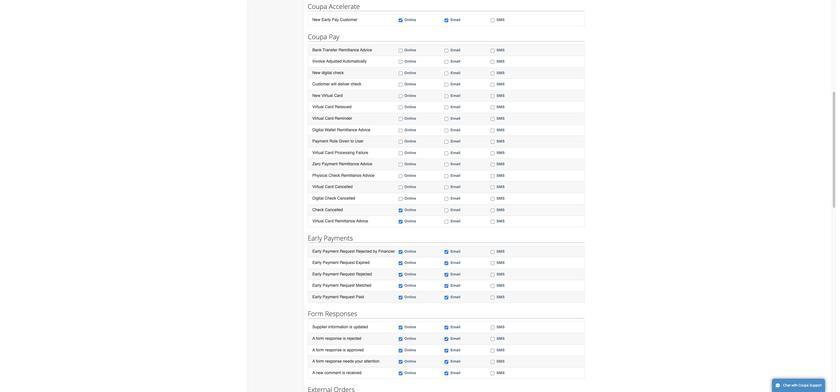 Task type: vqa. For each thing, say whether or not it's contained in the screenshot.
Adjusted at the top of page
yes



Task type: describe. For each thing, give the bounding box(es) containing it.
sms for supplier information is updated
[[497, 325, 505, 329]]

payment for early payment request paid
[[323, 294, 339, 299]]

card for processing
[[325, 150, 334, 155]]

comment
[[325, 370, 341, 375]]

email for virtual card processing failure
[[451, 150, 461, 155]]

given
[[339, 139, 350, 143]]

payment for zero payment remittance advice
[[322, 162, 338, 166]]

with
[[792, 383, 798, 387]]

chat with coupa support button
[[773, 379, 826, 392]]

1 vertical spatial pay
[[329, 32, 339, 41]]

bank
[[313, 47, 322, 52]]

new for new digital check
[[313, 70, 321, 75]]

sms for early payment request expired
[[497, 261, 505, 265]]

email for digital check cancelled
[[451, 196, 461, 200]]

virtual for virtual card cancelled
[[313, 184, 324, 189]]

deliver
[[338, 82, 350, 86]]

payment role given to user
[[313, 139, 364, 143]]

coupa pay
[[308, 32, 339, 41]]

early for early payment request paid
[[313, 294, 322, 299]]

online for digital check cancelled
[[405, 196, 416, 200]]

card for remittance
[[325, 219, 334, 223]]

online for virtual card reissued
[[405, 105, 416, 109]]

sms for new virtual card
[[497, 93, 505, 98]]

digital for digital check cancelled
[[313, 196, 324, 200]]

email for customer will deliver check
[[451, 82, 461, 86]]

online for a form response is approved
[[405, 348, 416, 352]]

will
[[331, 82, 337, 86]]

early for early payment request rejected
[[313, 272, 322, 276]]

online for zero payment remittance advice
[[405, 162, 416, 166]]

role
[[330, 139, 338, 143]]

new virtual card
[[313, 93, 343, 98]]

online for new virtual card
[[405, 93, 416, 98]]

by
[[373, 249, 377, 253]]

card for reminder
[[325, 116, 334, 121]]

digital check cancelled
[[313, 196, 355, 200]]

online for physical check remittance advice
[[405, 173, 416, 178]]

supplier
[[313, 325, 327, 329]]

coupa for coupa pay
[[308, 32, 327, 41]]

reissued
[[335, 105, 352, 109]]

early payment request paid
[[313, 294, 364, 299]]

online for a form response is rejected
[[405, 336, 416, 341]]

cancelled for digital check cancelled
[[337, 196, 355, 200]]

reminder
[[335, 116, 352, 121]]

sms for a new comment is received
[[497, 371, 505, 375]]

adjusted
[[326, 59, 342, 64]]

new early pay customer
[[313, 17, 358, 22]]

a for a form response is approved
[[313, 347, 315, 352]]

coupa for coupa accelerate
[[308, 2, 327, 11]]

invoice
[[313, 59, 325, 64]]

failure
[[356, 150, 368, 155]]

early payment request rejected
[[313, 272, 372, 276]]

chat with coupa support
[[784, 383, 822, 387]]

sms for virtual card processing failure
[[497, 150, 505, 155]]

email for check cancelled
[[451, 208, 461, 212]]

request for early payment request rejected
[[340, 272, 355, 276]]

email for virtual card remittance advice
[[451, 219, 461, 223]]

automatically
[[343, 59, 367, 64]]

virtual for virtual card reminder
[[313, 116, 324, 121]]

sms for payment role given to user
[[497, 139, 505, 143]]

early down coupa accelerate
[[322, 17, 331, 22]]

physical check remittance advice
[[313, 173, 375, 178]]

email for virtual card reminder
[[451, 116, 461, 121]]

sms for early payment request rejected
[[497, 272, 505, 276]]

advice for bank transfer remittance advice
[[360, 47, 372, 52]]

bank transfer remittance advice
[[313, 47, 372, 52]]

sms for a form response is approved
[[497, 348, 505, 352]]

cancelled for virtual card cancelled
[[335, 184, 353, 189]]

request for early payment request matched
[[340, 283, 355, 288]]

online for virtual card reminder
[[405, 116, 416, 121]]

1 horizontal spatial check
[[351, 82, 361, 86]]

transfer
[[323, 47, 338, 52]]

digital for digital wallet remittance advice
[[313, 127, 324, 132]]

virtual for virtual card processing failure
[[313, 150, 324, 155]]

early for early payment request expired
[[313, 260, 322, 265]]

early payment request rejected by financier
[[313, 249, 395, 253]]

email for virtual card cancelled
[[451, 185, 461, 189]]

remittance for transfer
[[339, 47, 359, 52]]

early for early payments
[[308, 233, 322, 242]]

check for physical
[[329, 173, 340, 178]]

support
[[810, 383, 822, 387]]

payment left role
[[313, 139, 328, 143]]

sms for virtual card reminder
[[497, 116, 505, 121]]

check cancelled
[[313, 207, 343, 212]]

remittance for card
[[335, 219, 355, 223]]

financier
[[379, 249, 395, 253]]

remittance for payment
[[339, 162, 359, 166]]

sms for a form response is rejected
[[497, 336, 505, 341]]

virtual card processing failure
[[313, 150, 368, 155]]

paid
[[356, 294, 364, 299]]

is for rejected
[[343, 336, 346, 341]]

online for a new comment is received
[[405, 371, 416, 375]]

matched
[[356, 283, 372, 288]]

virtual for virtual card remittance advice
[[313, 219, 324, 223]]

rejected for early payment request rejected by financier
[[356, 249, 372, 253]]

new digital check
[[313, 70, 344, 75]]

sms for early payment request rejected by financier
[[497, 249, 505, 253]]

physical
[[313, 173, 328, 178]]

email for a form response needs your attention
[[451, 359, 461, 364]]

payment for early payment request rejected
[[323, 272, 339, 276]]

card down the customer will deliver check
[[334, 93, 343, 98]]

digital
[[322, 70, 332, 75]]

processing
[[335, 150, 355, 155]]

form
[[308, 309, 324, 318]]

online for virtual card processing failure
[[405, 150, 416, 155]]

request for early payment request paid
[[340, 294, 355, 299]]

0 vertical spatial pay
[[332, 17, 339, 22]]

request for early payment request expired
[[340, 260, 355, 265]]

sms for early payment request paid
[[497, 295, 505, 299]]

is for received
[[342, 370, 345, 375]]

zero
[[313, 162, 321, 166]]

sms for check cancelled
[[497, 208, 505, 212]]

online for early payment request matched
[[405, 283, 416, 288]]

to
[[351, 139, 354, 143]]

approved
[[347, 347, 364, 352]]



Task type: locate. For each thing, give the bounding box(es) containing it.
sms for virtual card remittance advice
[[497, 219, 505, 223]]

remittance
[[339, 47, 359, 52], [337, 127, 358, 132], [339, 162, 359, 166], [341, 173, 362, 178], [335, 219, 355, 223]]

6 email from the top
[[451, 93, 461, 98]]

1 vertical spatial new
[[313, 70, 321, 75]]

coupa up bank
[[308, 32, 327, 41]]

23 email from the top
[[451, 325, 461, 329]]

is
[[350, 325, 353, 329], [343, 336, 346, 341], [343, 347, 346, 352], [342, 370, 345, 375]]

email for early payment request expired
[[451, 261, 461, 265]]

7 email from the top
[[451, 105, 461, 109]]

1 sms from the top
[[497, 18, 505, 22]]

online for check cancelled
[[405, 208, 416, 212]]

a
[[313, 336, 315, 341], [313, 347, 315, 352], [313, 359, 315, 364], [313, 370, 315, 375]]

request up early payment request rejected
[[340, 260, 355, 265]]

1 vertical spatial response
[[325, 347, 342, 352]]

8 email from the top
[[451, 116, 461, 121]]

online for virtual card cancelled
[[405, 185, 416, 189]]

19 email from the top
[[451, 261, 461, 265]]

needs
[[343, 359, 354, 364]]

card down role
[[325, 150, 334, 155]]

responses
[[325, 309, 358, 318]]

3 response from the top
[[325, 359, 342, 364]]

customer down accelerate
[[340, 17, 358, 22]]

new up coupa pay
[[313, 17, 321, 22]]

coupa up new early pay customer
[[308, 2, 327, 11]]

None checkbox
[[399, 18, 403, 22], [445, 18, 449, 22], [445, 60, 449, 64], [491, 71, 495, 75], [399, 83, 403, 87], [445, 94, 449, 98], [491, 94, 495, 98], [491, 106, 495, 109], [445, 117, 449, 121], [491, 117, 495, 121], [399, 129, 403, 132], [445, 129, 449, 132], [491, 129, 495, 132], [491, 140, 495, 144], [445, 151, 449, 155], [491, 163, 495, 167], [399, 174, 403, 178], [399, 186, 403, 189], [445, 186, 449, 189], [491, 186, 495, 189], [491, 197, 495, 201], [399, 208, 403, 212], [491, 208, 495, 212], [399, 220, 403, 224], [445, 250, 449, 254], [399, 261, 403, 265], [445, 261, 449, 265], [399, 284, 403, 288], [491, 284, 495, 288], [399, 296, 403, 299], [399, 326, 403, 330], [445, 326, 449, 330], [445, 337, 449, 341], [445, 349, 449, 352], [399, 360, 403, 364], [399, 18, 403, 22], [445, 18, 449, 22], [445, 60, 449, 64], [491, 71, 495, 75], [399, 83, 403, 87], [445, 94, 449, 98], [491, 94, 495, 98], [491, 106, 495, 109], [445, 117, 449, 121], [491, 117, 495, 121], [399, 129, 403, 132], [445, 129, 449, 132], [491, 129, 495, 132], [491, 140, 495, 144], [445, 151, 449, 155], [491, 163, 495, 167], [399, 174, 403, 178], [399, 186, 403, 189], [445, 186, 449, 189], [491, 186, 495, 189], [491, 197, 495, 201], [399, 208, 403, 212], [491, 208, 495, 212], [399, 220, 403, 224], [445, 250, 449, 254], [399, 261, 403, 265], [445, 261, 449, 265], [399, 284, 403, 288], [491, 284, 495, 288], [399, 296, 403, 299], [399, 326, 403, 330], [445, 326, 449, 330], [445, 337, 449, 341], [445, 349, 449, 352], [399, 360, 403, 364]]

None checkbox
[[491, 18, 495, 22], [399, 49, 403, 52], [445, 49, 449, 52], [491, 49, 495, 52], [399, 60, 403, 64], [491, 60, 495, 64], [399, 71, 403, 75], [445, 71, 449, 75], [445, 83, 449, 87], [491, 83, 495, 87], [399, 94, 403, 98], [399, 106, 403, 109], [445, 106, 449, 109], [399, 117, 403, 121], [399, 140, 403, 144], [445, 140, 449, 144], [399, 151, 403, 155], [491, 151, 495, 155], [399, 163, 403, 167], [445, 163, 449, 167], [445, 174, 449, 178], [491, 174, 495, 178], [399, 197, 403, 201], [445, 197, 449, 201], [445, 208, 449, 212], [445, 220, 449, 224], [491, 220, 495, 224], [399, 250, 403, 254], [491, 250, 495, 254], [491, 261, 495, 265], [399, 273, 403, 277], [445, 273, 449, 277], [491, 273, 495, 277], [445, 284, 449, 288], [445, 296, 449, 299], [491, 296, 495, 299], [491, 326, 495, 330], [399, 337, 403, 341], [491, 337, 495, 341], [399, 349, 403, 352], [491, 349, 495, 352], [445, 360, 449, 364], [491, 360, 495, 364], [399, 371, 403, 375], [445, 371, 449, 375], [491, 371, 495, 375], [491, 18, 495, 22], [399, 49, 403, 52], [445, 49, 449, 52], [491, 49, 495, 52], [399, 60, 403, 64], [491, 60, 495, 64], [399, 71, 403, 75], [445, 71, 449, 75], [445, 83, 449, 87], [491, 83, 495, 87], [399, 94, 403, 98], [399, 106, 403, 109], [445, 106, 449, 109], [399, 117, 403, 121], [399, 140, 403, 144], [445, 140, 449, 144], [399, 151, 403, 155], [491, 151, 495, 155], [399, 163, 403, 167], [445, 163, 449, 167], [445, 174, 449, 178], [491, 174, 495, 178], [399, 197, 403, 201], [445, 197, 449, 201], [445, 208, 449, 212], [445, 220, 449, 224], [491, 220, 495, 224], [399, 250, 403, 254], [491, 250, 495, 254], [491, 261, 495, 265], [399, 273, 403, 277], [445, 273, 449, 277], [491, 273, 495, 277], [445, 284, 449, 288], [445, 296, 449, 299], [491, 296, 495, 299], [491, 326, 495, 330], [399, 337, 403, 341], [491, 337, 495, 341], [399, 349, 403, 352], [491, 349, 495, 352], [445, 360, 449, 364], [491, 360, 495, 364], [399, 371, 403, 375], [445, 371, 449, 375], [491, 371, 495, 375]]

16 sms from the top
[[497, 208, 505, 212]]

response for approved
[[325, 347, 342, 352]]

20 sms from the top
[[497, 272, 505, 276]]

online for new early pay customer
[[405, 18, 416, 22]]

3 request from the top
[[340, 272, 355, 276]]

remittance down processing
[[339, 162, 359, 166]]

3 form from the top
[[316, 359, 324, 364]]

6 online from the top
[[405, 93, 416, 98]]

new
[[316, 370, 324, 375]]

25 online from the top
[[405, 348, 416, 352]]

virtual down check cancelled
[[313, 219, 324, 223]]

attention
[[364, 359, 380, 364]]

email for supplier information is updated
[[451, 325, 461, 329]]

1 vertical spatial customer
[[313, 82, 330, 86]]

rejected left by
[[356, 249, 372, 253]]

7 sms from the top
[[497, 105, 505, 109]]

is left received
[[342, 370, 345, 375]]

customer
[[340, 17, 358, 22], [313, 82, 330, 86]]

early up form
[[313, 294, 322, 299]]

1 vertical spatial check
[[325, 196, 336, 200]]

1 vertical spatial rejected
[[356, 272, 372, 276]]

16 email from the top
[[451, 208, 461, 212]]

virtual up virtual card reissued
[[322, 93, 333, 98]]

new up virtual card reissued
[[313, 93, 321, 98]]

customer will deliver check
[[313, 82, 361, 86]]

sms for new digital check
[[497, 71, 505, 75]]

0 vertical spatial form
[[316, 336, 324, 341]]

5 request from the top
[[340, 294, 355, 299]]

virtual card remittance advice
[[313, 219, 368, 223]]

11 online from the top
[[405, 150, 416, 155]]

17 sms from the top
[[497, 219, 505, 223]]

email for new early pay customer
[[451, 18, 461, 22]]

cancelled
[[335, 184, 353, 189], [337, 196, 355, 200], [325, 207, 343, 212]]

response
[[325, 336, 342, 341], [325, 347, 342, 352], [325, 359, 342, 364]]

23 sms from the top
[[497, 325, 505, 329]]

9 online from the top
[[405, 128, 416, 132]]

early down early payments
[[313, 249, 322, 253]]

check
[[329, 173, 340, 178], [325, 196, 336, 200], [313, 207, 324, 212]]

2 vertical spatial coupa
[[799, 383, 809, 387]]

early left payments
[[308, 233, 322, 242]]

2 vertical spatial check
[[313, 207, 324, 212]]

11 email from the top
[[451, 150, 461, 155]]

online for bank transfer remittance advice
[[405, 48, 416, 52]]

rejected
[[347, 336, 361, 341]]

digital
[[313, 127, 324, 132], [313, 196, 324, 200]]

check down digital check cancelled at the left of the page
[[313, 207, 324, 212]]

coupa right with
[[799, 383, 809, 387]]

26 email from the top
[[451, 359, 461, 364]]

is left rejected on the left bottom of the page
[[343, 336, 346, 341]]

a new comment is received
[[313, 370, 362, 375]]

early for early payment request rejected by financier
[[313, 249, 322, 253]]

1 response from the top
[[325, 336, 342, 341]]

1 new from the top
[[313, 17, 321, 22]]

a for a form response is rejected
[[313, 336, 315, 341]]

response for your
[[325, 359, 342, 364]]

8 online from the top
[[405, 116, 416, 121]]

1 horizontal spatial customer
[[340, 17, 358, 22]]

invoice adjusted automatically
[[313, 59, 367, 64]]

3 a from the top
[[313, 359, 315, 364]]

0 vertical spatial coupa
[[308, 2, 327, 11]]

email for early payment request paid
[[451, 295, 461, 299]]

payment for early payment request matched
[[323, 283, 339, 288]]

13 email from the top
[[451, 173, 461, 178]]

request down early payment request matched
[[340, 294, 355, 299]]

is left updated
[[350, 325, 353, 329]]

pay down coupa accelerate
[[332, 17, 339, 22]]

10 email from the top
[[451, 139, 461, 143]]

payment right zero
[[322, 162, 338, 166]]

card for cancelled
[[325, 184, 334, 189]]

payment up early payment request paid
[[323, 283, 339, 288]]

3 email from the top
[[451, 59, 461, 64]]

21 email from the top
[[451, 283, 461, 288]]

18 sms from the top
[[497, 249, 505, 253]]

10 online from the top
[[405, 139, 416, 143]]

virtual card reminder
[[313, 116, 352, 121]]

3 sms from the top
[[497, 59, 505, 64]]

1 digital from the top
[[313, 127, 324, 132]]

cancelled down virtual card cancelled
[[337, 196, 355, 200]]

24 sms from the top
[[497, 336, 505, 341]]

27 online from the top
[[405, 371, 416, 375]]

a form response is approved
[[313, 347, 364, 352]]

1 form from the top
[[316, 336, 324, 341]]

25 email from the top
[[451, 348, 461, 352]]

email for new virtual card
[[451, 93, 461, 98]]

email for bank transfer remittance advice
[[451, 48, 461, 52]]

new for new early pay customer
[[313, 17, 321, 22]]

22 sms from the top
[[497, 295, 505, 299]]

online for invoice adjusted automatically
[[405, 59, 416, 64]]

online for early payment request expired
[[405, 261, 416, 265]]

0 vertical spatial digital
[[313, 127, 324, 132]]

sms for digital check cancelled
[[497, 196, 505, 200]]

check right the deliver
[[351, 82, 361, 86]]

advice
[[360, 47, 372, 52], [359, 127, 371, 132], [360, 162, 372, 166], [363, 173, 375, 178], [356, 219, 368, 223]]

expired
[[356, 260, 370, 265]]

17 email from the top
[[451, 219, 461, 223]]

2 vertical spatial form
[[316, 359, 324, 364]]

card for reissued
[[325, 105, 334, 109]]

early
[[322, 17, 331, 22], [308, 233, 322, 242], [313, 249, 322, 253], [313, 260, 322, 265], [313, 272, 322, 276], [313, 283, 322, 288], [313, 294, 322, 299]]

6 sms from the top
[[497, 93, 505, 98]]

rejected up matched
[[356, 272, 372, 276]]

online for digital wallet remittance advice
[[405, 128, 416, 132]]

rejected
[[356, 249, 372, 253], [356, 272, 372, 276]]

0 vertical spatial customer
[[340, 17, 358, 22]]

online for early payment request rejected
[[405, 272, 416, 276]]

a form response is rejected
[[313, 336, 361, 341]]

form responses
[[308, 309, 358, 318]]

0 horizontal spatial customer
[[313, 82, 330, 86]]

2 digital from the top
[[313, 196, 324, 200]]

sms for invoice adjusted automatically
[[497, 59, 505, 64]]

virtual card reissued
[[313, 105, 352, 109]]

1 vertical spatial coupa
[[308, 32, 327, 41]]

check
[[333, 70, 344, 75], [351, 82, 361, 86]]

18 online from the top
[[405, 249, 416, 253]]

new
[[313, 17, 321, 22], [313, 70, 321, 75], [313, 93, 321, 98]]

form for a form response is approved
[[316, 347, 324, 352]]

payment down early payments
[[323, 249, 339, 253]]

card up wallet
[[325, 116, 334, 121]]

3 new from the top
[[313, 93, 321, 98]]

5 email from the top
[[451, 82, 461, 86]]

check for digital
[[325, 196, 336, 200]]

sms for physical check remittance advice
[[497, 173, 505, 178]]

new for new virtual card
[[313, 93, 321, 98]]

card
[[334, 93, 343, 98], [325, 105, 334, 109], [325, 116, 334, 121], [325, 150, 334, 155], [325, 184, 334, 189], [325, 219, 334, 223]]

early up early payment request paid
[[313, 283, 322, 288]]

14 email from the top
[[451, 185, 461, 189]]

online for customer will deliver check
[[405, 82, 416, 86]]

email for new digital check
[[451, 71, 461, 75]]

12 email from the top
[[451, 162, 461, 166]]

sms for customer will deliver check
[[497, 82, 505, 86]]

supplier information is updated
[[313, 325, 368, 329]]

0 vertical spatial check
[[333, 70, 344, 75]]

virtual
[[322, 93, 333, 98], [313, 105, 324, 109], [313, 116, 324, 121], [313, 150, 324, 155], [313, 184, 324, 189], [313, 219, 324, 223]]

customer left will
[[313, 82, 330, 86]]

19 sms from the top
[[497, 261, 505, 265]]

payment up early payment request rejected
[[323, 260, 339, 265]]

online for new digital check
[[405, 71, 416, 75]]

email for invoice adjusted automatically
[[451, 59, 461, 64]]

2 email from the top
[[451, 48, 461, 52]]

14 sms from the top
[[497, 185, 505, 189]]

email for early payment request matched
[[451, 283, 461, 288]]

20 email from the top
[[451, 272, 461, 276]]

2 online from the top
[[405, 48, 416, 52]]

4 sms from the top
[[497, 71, 505, 75]]

sms for virtual card cancelled
[[497, 185, 505, 189]]

2 a from the top
[[313, 347, 315, 352]]

sms for virtual card reissued
[[497, 105, 505, 109]]

virtual card cancelled
[[313, 184, 353, 189]]

0 vertical spatial cancelled
[[335, 184, 353, 189]]

21 online from the top
[[405, 283, 416, 288]]

online for payment role given to user
[[405, 139, 416, 143]]

payment down early payment request expired
[[323, 272, 339, 276]]

is left approved
[[343, 347, 346, 352]]

check up virtual card cancelled
[[329, 173, 340, 178]]

12 online from the top
[[405, 162, 416, 166]]

updated
[[354, 325, 368, 329]]

early up early payment request rejected
[[313, 260, 322, 265]]

remittance up payments
[[335, 219, 355, 223]]

digital wallet remittance advice
[[313, 127, 371, 132]]

sms for digital wallet remittance advice
[[497, 128, 505, 132]]

new left the digital
[[313, 70, 321, 75]]

request up early payment request matched
[[340, 272, 355, 276]]

22 email from the top
[[451, 295, 461, 299]]

virtual down "physical"
[[313, 184, 324, 189]]

13 online from the top
[[405, 173, 416, 178]]

10 sms from the top
[[497, 139, 505, 143]]

payment
[[313, 139, 328, 143], [322, 162, 338, 166], [323, 249, 339, 253], [323, 260, 339, 265], [323, 272, 339, 276], [323, 283, 339, 288], [323, 294, 339, 299]]

8 sms from the top
[[497, 116, 505, 121]]

online
[[405, 18, 416, 22], [405, 48, 416, 52], [405, 59, 416, 64], [405, 71, 416, 75], [405, 82, 416, 86], [405, 93, 416, 98], [405, 105, 416, 109], [405, 116, 416, 121], [405, 128, 416, 132], [405, 139, 416, 143], [405, 150, 416, 155], [405, 162, 416, 166], [405, 173, 416, 178], [405, 185, 416, 189], [405, 196, 416, 200], [405, 208, 416, 212], [405, 219, 416, 223], [405, 249, 416, 253], [405, 261, 416, 265], [405, 272, 416, 276], [405, 283, 416, 288], [405, 295, 416, 299], [405, 325, 416, 329], [405, 336, 416, 341], [405, 348, 416, 352], [405, 359, 416, 364], [405, 371, 416, 375]]

virtual down new virtual card
[[313, 105, 324, 109]]

zero payment remittance advice
[[313, 162, 372, 166]]

check down virtual card cancelled
[[325, 196, 336, 200]]

19 online from the top
[[405, 261, 416, 265]]

cancelled down physical check remittance advice
[[335, 184, 353, 189]]

1 vertical spatial check
[[351, 82, 361, 86]]

2 vertical spatial new
[[313, 93, 321, 98]]

0 vertical spatial check
[[329, 173, 340, 178]]

early down early payment request expired
[[313, 272, 322, 276]]

15 sms from the top
[[497, 196, 505, 200]]

email for a new comment is received
[[451, 371, 461, 375]]

early payment request matched
[[313, 283, 372, 288]]

payment for early payment request rejected by financier
[[323, 249, 339, 253]]

sms for zero payment remittance advice
[[497, 162, 505, 166]]

15 online from the top
[[405, 196, 416, 200]]

4 a from the top
[[313, 370, 315, 375]]

email for zero payment remittance advice
[[451, 162, 461, 166]]

16 online from the top
[[405, 208, 416, 212]]

a form response needs your attention
[[313, 359, 380, 364]]

email
[[451, 18, 461, 22], [451, 48, 461, 52], [451, 59, 461, 64], [451, 71, 461, 75], [451, 82, 461, 86], [451, 93, 461, 98], [451, 105, 461, 109], [451, 116, 461, 121], [451, 128, 461, 132], [451, 139, 461, 143], [451, 150, 461, 155], [451, 162, 461, 166], [451, 173, 461, 178], [451, 185, 461, 189], [451, 196, 461, 200], [451, 208, 461, 212], [451, 219, 461, 223], [451, 249, 461, 253], [451, 261, 461, 265], [451, 272, 461, 276], [451, 283, 461, 288], [451, 295, 461, 299], [451, 325, 461, 329], [451, 336, 461, 341], [451, 348, 461, 352], [451, 359, 461, 364], [451, 371, 461, 375]]

card up digital check cancelled at the left of the page
[[325, 184, 334, 189]]

pay
[[332, 17, 339, 22], [329, 32, 339, 41]]

24 online from the top
[[405, 336, 416, 341]]

virtual up zero
[[313, 150, 324, 155]]

25 sms from the top
[[497, 348, 505, 352]]

7 online from the top
[[405, 105, 416, 109]]

0 vertical spatial new
[[313, 17, 321, 22]]

request down early payment request rejected
[[340, 283, 355, 288]]

27 email from the top
[[451, 371, 461, 375]]

remittance for wallet
[[337, 127, 358, 132]]

4 email from the top
[[451, 71, 461, 75]]

1 rejected from the top
[[356, 249, 372, 253]]

online for early payment request paid
[[405, 295, 416, 299]]

online for virtual card remittance advice
[[405, 219, 416, 223]]

coupa inside chat with coupa support button
[[799, 383, 809, 387]]

payments
[[324, 233, 353, 242]]

27 sms from the top
[[497, 371, 505, 375]]

9 sms from the top
[[497, 128, 505, 132]]

payment down early payment request matched
[[323, 294, 339, 299]]

2 response from the top
[[325, 347, 342, 352]]

form down supplier
[[316, 336, 324, 341]]

digital up check cancelled
[[313, 196, 324, 200]]

early for early payment request matched
[[313, 283, 322, 288]]

form
[[316, 336, 324, 341], [316, 347, 324, 352], [316, 359, 324, 364]]

22 online from the top
[[405, 295, 416, 299]]

response up a form response is approved
[[325, 336, 342, 341]]

18 email from the top
[[451, 249, 461, 253]]

2 form from the top
[[316, 347, 324, 352]]

pay up transfer
[[329, 32, 339, 41]]

card down new virtual card
[[325, 105, 334, 109]]

remittance down zero payment remittance advice
[[341, 173, 362, 178]]

3 online from the top
[[405, 59, 416, 64]]

2 sms from the top
[[497, 48, 505, 52]]

received
[[346, 370, 362, 375]]

2 request from the top
[[340, 260, 355, 265]]

1 online from the top
[[405, 18, 416, 22]]

advice for zero payment remittance advice
[[360, 162, 372, 166]]

check down 'invoice adjusted automatically'
[[333, 70, 344, 75]]

remittance up given
[[337, 127, 358, 132]]

14 online from the top
[[405, 185, 416, 189]]

early payments
[[308, 233, 353, 242]]

sms
[[497, 18, 505, 22], [497, 48, 505, 52], [497, 59, 505, 64], [497, 71, 505, 75], [497, 82, 505, 86], [497, 93, 505, 98], [497, 105, 505, 109], [497, 116, 505, 121], [497, 128, 505, 132], [497, 139, 505, 143], [497, 150, 505, 155], [497, 162, 505, 166], [497, 173, 505, 178], [497, 185, 505, 189], [497, 196, 505, 200], [497, 208, 505, 212], [497, 219, 505, 223], [497, 249, 505, 253], [497, 261, 505, 265], [497, 272, 505, 276], [497, 283, 505, 288], [497, 295, 505, 299], [497, 325, 505, 329], [497, 336, 505, 341], [497, 348, 505, 352], [497, 359, 505, 364], [497, 371, 505, 375]]

email for virtual card reissued
[[451, 105, 461, 109]]

wallet
[[325, 127, 336, 132]]

0 vertical spatial rejected
[[356, 249, 372, 253]]

20 online from the top
[[405, 272, 416, 276]]

cancelled down digital check cancelled at the left of the page
[[325, 207, 343, 212]]

remittance up "automatically"
[[339, 47, 359, 52]]

virtual down virtual card reissued
[[313, 116, 324, 121]]

sms for new early pay customer
[[497, 18, 505, 22]]

1 vertical spatial cancelled
[[337, 196, 355, 200]]

1 email from the top
[[451, 18, 461, 22]]

9 email from the top
[[451, 128, 461, 132]]

form down a form response is rejected
[[316, 347, 324, 352]]

your
[[355, 359, 363, 364]]

remittance for check
[[341, 173, 362, 178]]

user
[[355, 139, 364, 143]]

1 vertical spatial digital
[[313, 196, 324, 200]]

response down a form response is rejected
[[325, 347, 342, 352]]

4 request from the top
[[340, 283, 355, 288]]

chat
[[784, 383, 791, 387]]

4 online from the top
[[405, 71, 416, 75]]

26 online from the top
[[405, 359, 416, 364]]

email for early payment request rejected by financier
[[451, 249, 461, 253]]

request
[[340, 249, 355, 253], [340, 260, 355, 265], [340, 272, 355, 276], [340, 283, 355, 288], [340, 294, 355, 299]]

online for early payment request rejected by financier
[[405, 249, 416, 253]]

1 request from the top
[[340, 249, 355, 253]]

2 vertical spatial response
[[325, 359, 342, 364]]

early payment request expired
[[313, 260, 370, 265]]

accelerate
[[329, 2, 360, 11]]

12 sms from the top
[[497, 162, 505, 166]]

2 rejected from the top
[[356, 272, 372, 276]]

13 sms from the top
[[497, 173, 505, 178]]

payment for early payment request expired
[[323, 260, 339, 265]]

15 email from the top
[[451, 196, 461, 200]]

response up comment
[[325, 359, 342, 364]]

1 a from the top
[[313, 336, 315, 341]]

21 sms from the top
[[497, 283, 505, 288]]

a for a form response needs your attention
[[313, 359, 315, 364]]

card down check cancelled
[[325, 219, 334, 223]]

digital left wallet
[[313, 127, 324, 132]]

online for supplier information is updated
[[405, 325, 416, 329]]

0 vertical spatial response
[[325, 336, 342, 341]]

1 vertical spatial form
[[316, 347, 324, 352]]

5 sms from the top
[[497, 82, 505, 86]]

coupa accelerate
[[308, 2, 360, 11]]

11 sms from the top
[[497, 150, 505, 155]]

2 vertical spatial cancelled
[[325, 207, 343, 212]]

form up the new
[[316, 359, 324, 364]]

email for payment role given to user
[[451, 139, 461, 143]]

5 online from the top
[[405, 82, 416, 86]]

23 online from the top
[[405, 325, 416, 329]]

sms for bank transfer remittance advice
[[497, 48, 505, 52]]

online for a form response needs your attention
[[405, 359, 416, 364]]

0 horizontal spatial check
[[333, 70, 344, 75]]

coupa
[[308, 2, 327, 11], [308, 32, 327, 41], [799, 383, 809, 387]]

request up early payment request expired
[[340, 249, 355, 253]]

26 sms from the top
[[497, 359, 505, 364]]

sms for early payment request matched
[[497, 283, 505, 288]]

information
[[328, 325, 348, 329]]



